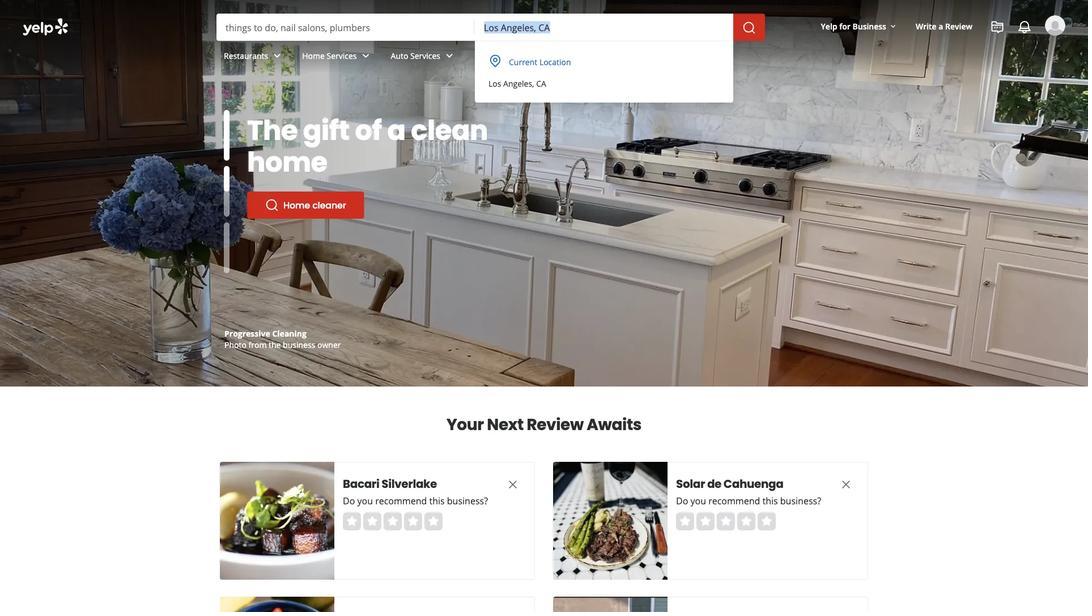 Task type: locate. For each thing, give the bounding box(es) containing it.
0 horizontal spatial a
[[387, 111, 406, 149]]

1 horizontal spatial do
[[676, 495, 688, 507]]

1 horizontal spatial business?
[[781, 495, 821, 507]]

current location link
[[482, 50, 727, 73]]

services
[[327, 50, 357, 61], [410, 50, 440, 61]]

los angeles, ca
[[489, 78, 546, 89]]

1 do you recommend this business? from the left
[[343, 495, 488, 507]]

(no rating) image
[[343, 512, 443, 531], [676, 512, 776, 531]]

1 rating element from the left
[[343, 512, 443, 531]]

business? for bacari silverlake
[[447, 495, 488, 507]]

24 chevron down v2 image
[[271, 49, 284, 63], [496, 49, 510, 63]]

owner
[[317, 339, 341, 350]]

1 business? from the left
[[447, 495, 488, 507]]

los
[[489, 78, 501, 89]]

2 business? from the left
[[781, 495, 821, 507]]

1 24 chevron down v2 image from the left
[[359, 49, 373, 63]]

rating element down solar de cahuenga
[[676, 512, 776, 531]]

business? down bacari silverlake link
[[447, 495, 488, 507]]

24 chevron down v2 image right auto services
[[443, 49, 456, 63]]

do you recommend this business?
[[343, 495, 488, 507], [676, 495, 821, 507]]

you down solar
[[691, 495, 706, 507]]

bob b. image
[[1045, 15, 1066, 36]]

do you recommend this business? down bacari silverlake link
[[343, 495, 488, 507]]

1 recommend from the left
[[375, 495, 427, 507]]

user actions element
[[812, 14, 1082, 84]]

home services link
[[293, 41, 382, 74]]

review right write
[[946, 21, 973, 31]]

home inside "link"
[[302, 50, 325, 61]]

0 horizontal spatial 24 chevron down v2 image
[[359, 49, 373, 63]]

a right of
[[387, 111, 406, 149]]

notifications image
[[1018, 20, 1032, 34]]

solar de cahuenga link
[[676, 476, 818, 492]]

explore banner section banner
[[0, 0, 1088, 387]]

none search field inside explore banner section banner
[[217, 14, 768, 41]]

1 horizontal spatial you
[[691, 495, 706, 507]]

write
[[916, 21, 937, 31]]

0 horizontal spatial (no rating) image
[[343, 512, 443, 531]]

24 chevron down v2 image left auto
[[359, 49, 373, 63]]

1 horizontal spatial this
[[763, 495, 778, 507]]

photo
[[224, 339, 247, 350]]

a
[[939, 21, 944, 31], [387, 111, 406, 149]]

do down bacari
[[343, 495, 355, 507]]

photo of ubatuba açaí - pasadena image
[[220, 597, 334, 612]]

2 recommend from the left
[[709, 495, 760, 507]]

review
[[946, 21, 973, 31], [527, 413, 584, 436]]

24 chevron down v2 image for auto services
[[443, 49, 456, 63]]

1 horizontal spatial review
[[946, 21, 973, 31]]

this down bacari silverlake link
[[429, 495, 445, 507]]

restaurants link
[[215, 41, 293, 74]]

0 vertical spatial review
[[946, 21, 973, 31]]

this for solar de cahuenga
[[763, 495, 778, 507]]

recommend down silverlake
[[375, 495, 427, 507]]

1 select slide image from the top
[[224, 110, 230, 161]]

2 services from the left
[[410, 50, 440, 61]]

  text field inside search field
[[484, 21, 724, 33]]

a inside search box
[[939, 21, 944, 31]]

select slide image
[[224, 110, 230, 161], [224, 142, 230, 193]]

24 chevron down v2 image inside more link
[[496, 49, 510, 63]]

24 chevron down v2 image right restaurants
[[271, 49, 284, 63]]

rating element
[[343, 512, 443, 531], [676, 512, 776, 531]]

home down find text box
[[302, 50, 325, 61]]

1 vertical spatial a
[[387, 111, 406, 149]]

more link
[[465, 41, 519, 74]]

None search field
[[217, 14, 768, 41]]

dismiss card image
[[506, 478, 520, 492]]

1 this from the left
[[429, 495, 445, 507]]

you for solar
[[691, 495, 706, 507]]

you down bacari
[[357, 495, 373, 507]]

0 horizontal spatial do you recommend this business?
[[343, 495, 488, 507]]

progressive
[[224, 328, 270, 339]]

business?
[[447, 495, 488, 507], [781, 495, 821, 507]]

2 24 chevron down v2 image from the left
[[496, 49, 510, 63]]

this down cahuenga
[[763, 495, 778, 507]]

1 horizontal spatial rating element
[[676, 512, 776, 531]]

1 you from the left
[[357, 495, 373, 507]]

0 horizontal spatial do
[[343, 495, 355, 507]]

1 do from the left
[[343, 495, 355, 507]]

angeles,
[[503, 78, 534, 89]]

bacari
[[343, 476, 380, 492]]

24 chevron down v2 image for home services
[[359, 49, 373, 63]]

services down find text box
[[327, 50, 357, 61]]

review right next at the bottom of the page
[[527, 413, 584, 436]]

do
[[343, 495, 355, 507], [676, 495, 688, 507]]

0 vertical spatial a
[[939, 21, 944, 31]]

24 chevron down v2 image inside auto services "link"
[[443, 49, 456, 63]]

ca
[[536, 78, 546, 89]]

auto services link
[[382, 41, 465, 74]]

home right 24 search v2 icon at top left
[[283, 199, 310, 211]]

business
[[283, 339, 315, 350]]

None search field
[[0, 0, 1088, 121]]

yelp for business
[[821, 21, 887, 31]]

1 horizontal spatial a
[[939, 21, 944, 31]]

do you recommend this business? down solar de cahuenga "link"
[[676, 495, 821, 507]]

progressive cleaning link
[[224, 328, 307, 339]]

2 you from the left
[[691, 495, 706, 507]]

for
[[840, 21, 851, 31]]

1 24 chevron down v2 image from the left
[[271, 49, 284, 63]]

you
[[357, 495, 373, 507], [691, 495, 706, 507]]

1 services from the left
[[327, 50, 357, 61]]

recommend down solar de cahuenga
[[709, 495, 760, 507]]

0 horizontal spatial this
[[429, 495, 445, 507]]

do down solar
[[676, 495, 688, 507]]

services for auto services
[[410, 50, 440, 61]]

home
[[247, 143, 328, 181]]

None radio
[[343, 512, 361, 531], [404, 512, 422, 531], [425, 512, 443, 531], [676, 512, 694, 531], [758, 512, 776, 531], [343, 512, 361, 531], [404, 512, 422, 531], [425, 512, 443, 531], [676, 512, 694, 531], [758, 512, 776, 531]]

24 chevron down v2 image inside home services "link"
[[359, 49, 373, 63]]

do you recommend this business? for de
[[676, 495, 821, 507]]

none field find
[[226, 21, 466, 33]]

1 horizontal spatial recommend
[[709, 495, 760, 507]]

0 horizontal spatial 24 chevron down v2 image
[[271, 49, 284, 63]]

0 horizontal spatial recommend
[[375, 495, 427, 507]]

bacari silverlake
[[343, 476, 437, 492]]

24 marker v2 image
[[489, 54, 502, 68]]

solar de cahuenga
[[676, 476, 784, 492]]

1 horizontal spatial (no rating) image
[[676, 512, 776, 531]]

solar
[[676, 476, 705, 492]]

location
[[540, 56, 571, 67]]

2 rating element from the left
[[676, 512, 776, 531]]

2 24 chevron down v2 image from the left
[[443, 49, 456, 63]]

restaurants
[[224, 50, 268, 61]]

cahuenga
[[724, 476, 784, 492]]

None field
[[226, 21, 466, 33], [484, 21, 724, 33], [484, 21, 724, 33]]

1 horizontal spatial 24 chevron down v2 image
[[443, 49, 456, 63]]

home for home cleaner
[[283, 199, 310, 211]]

your
[[447, 413, 484, 436]]

home services
[[302, 50, 357, 61]]

current location
[[509, 56, 571, 67]]

1 horizontal spatial 24 chevron down v2 image
[[496, 49, 510, 63]]

a right write
[[939, 21, 944, 31]]

cleaning
[[272, 328, 307, 339]]

business
[[853, 21, 887, 31]]

1 (no rating) image from the left
[[343, 512, 443, 531]]

progressive cleaning photo from the business owner
[[224, 328, 341, 350]]

rating element down bacari silverlake
[[343, 512, 443, 531]]

1 vertical spatial review
[[527, 413, 584, 436]]

recommend for de
[[709, 495, 760, 507]]

1 horizontal spatial services
[[410, 50, 440, 61]]

rating element for de
[[676, 512, 776, 531]]

1 vertical spatial home
[[283, 199, 310, 211]]

0 horizontal spatial business?
[[447, 495, 488, 507]]

services right auto
[[410, 50, 440, 61]]

0 horizontal spatial services
[[327, 50, 357, 61]]

24 chevron down v2 image
[[359, 49, 373, 63], [443, 49, 456, 63]]

silverlake
[[382, 476, 437, 492]]

  text field
[[484, 21, 724, 33]]

business? down cahuenga
[[781, 495, 821, 507]]

bacari silverlake link
[[343, 476, 485, 492]]

16 chevron down v2 image
[[889, 22, 898, 31]]

recommend
[[375, 495, 427, 507], [709, 495, 760, 507]]

0 horizontal spatial review
[[527, 413, 584, 436]]

more
[[475, 50, 494, 61]]

2 do from the left
[[676, 495, 688, 507]]

this for bacari silverlake
[[429, 495, 445, 507]]

the
[[247, 111, 298, 149]]

24 chevron down v2 image right more
[[496, 49, 510, 63]]

1 horizontal spatial do you recommend this business?
[[676, 495, 821, 507]]

0 horizontal spatial rating element
[[343, 512, 443, 531]]

2 (no rating) image from the left
[[676, 512, 776, 531]]

None radio
[[363, 512, 382, 531], [384, 512, 402, 531], [697, 512, 715, 531], [717, 512, 735, 531], [738, 512, 756, 531], [363, 512, 382, 531], [384, 512, 402, 531], [697, 512, 715, 531], [717, 512, 735, 531], [738, 512, 756, 531]]

(no rating) image down bacari silverlake
[[343, 512, 443, 531]]

24 chevron down v2 image inside restaurants link
[[271, 49, 284, 63]]

(no rating) image down solar de cahuenga
[[676, 512, 776, 531]]

review inside "write a review" link
[[946, 21, 973, 31]]

0 horizontal spatial you
[[357, 495, 373, 507]]

do for bacari silverlake
[[343, 495, 355, 507]]

0 vertical spatial home
[[302, 50, 325, 61]]

review for next
[[527, 413, 584, 436]]

home
[[302, 50, 325, 61], [283, 199, 310, 211]]

business? for solar de cahuenga
[[781, 495, 821, 507]]

of
[[355, 111, 382, 149]]

2 this from the left
[[763, 495, 778, 507]]

this
[[429, 495, 445, 507], [763, 495, 778, 507]]

2 do you recommend this business? from the left
[[676, 495, 821, 507]]



Task type: describe. For each thing, give the bounding box(es) containing it.
projects image
[[991, 20, 1005, 34]]

awaits
[[587, 413, 642, 436]]

yelp
[[821, 21, 838, 31]]

clean
[[411, 111, 488, 149]]

photo of solar de cahuenga image
[[553, 462, 668, 580]]

do for solar de cahuenga
[[676, 495, 688, 507]]

auto services
[[391, 50, 440, 61]]

the gift of a clean home
[[247, 111, 488, 181]]

(no rating) image for de
[[676, 512, 776, 531]]

2 select slide image from the top
[[224, 142, 230, 193]]

write a review link
[[912, 16, 977, 36]]

your next review awaits
[[447, 413, 642, 436]]

yelp for business button
[[817, 16, 902, 36]]

auto
[[391, 50, 408, 61]]

the
[[269, 339, 281, 350]]

current
[[509, 56, 538, 67]]

home for home services
[[302, 50, 325, 61]]

from
[[249, 339, 267, 350]]

dismiss card image
[[840, 478, 853, 492]]

you for bacari
[[357, 495, 373, 507]]

de
[[707, 476, 722, 492]]

photo of bacari silverlake image
[[220, 462, 334, 580]]

do you recommend this business? for silverlake
[[343, 495, 488, 507]]

rating element for silverlake
[[343, 512, 443, 531]]

none search field containing yelp for business
[[0, 0, 1088, 121]]

cleaner
[[312, 199, 346, 211]]

24 search v2 image
[[265, 198, 279, 212]]

recommend for silverlake
[[375, 495, 427, 507]]

a inside the gift of a clean home
[[387, 111, 406, 149]]

Near text field
[[484, 21, 724, 33]]

home cleaner link
[[247, 192, 364, 219]]

24 chevron down v2 image for more
[[496, 49, 510, 63]]

write a review
[[916, 21, 973, 31]]

search image
[[743, 21, 756, 35]]

photo of roy's plumbing image
[[553, 597, 668, 612]]

services for home services
[[327, 50, 357, 61]]

review for a
[[946, 21, 973, 31]]

Find text field
[[226, 21, 466, 33]]

gift
[[303, 111, 350, 149]]

next
[[487, 413, 524, 436]]

business categories element
[[215, 41, 1066, 74]]

24 chevron down v2 image for restaurants
[[271, 49, 284, 63]]

los angeles, ca link
[[482, 73, 724, 94]]

(no rating) image for silverlake
[[343, 512, 443, 531]]

home cleaner
[[283, 199, 346, 211]]



Task type: vqa. For each thing, say whether or not it's contained in the screenshot.
project at right top
no



